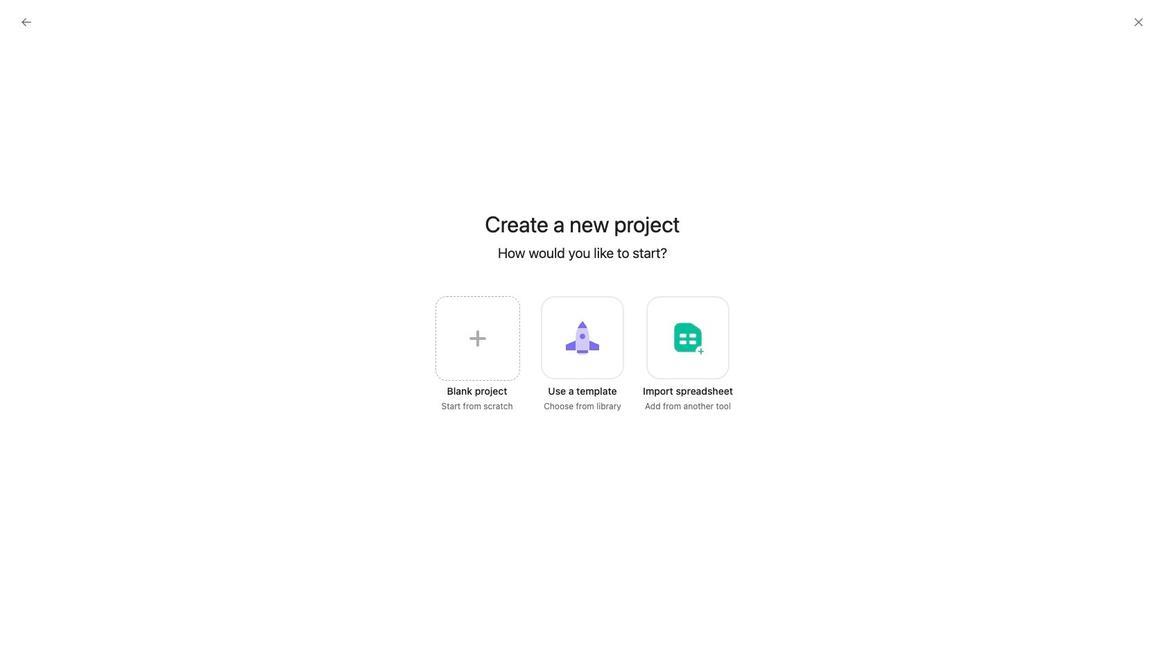 Task type: describe. For each thing, give the bounding box(es) containing it.
1 vertical spatial list item
[[286, 599, 306, 618]]

go back image
[[21, 17, 32, 28]]



Task type: vqa. For each thing, say whether or not it's contained in the screenshot.
list item to the bottom
yes



Task type: locate. For each thing, give the bounding box(es) containing it.
0 vertical spatial list item
[[268, 532, 302, 567]]

hide sidebar image
[[18, 11, 29, 22]]

close image
[[1134, 17, 1145, 28]]

list item
[[268, 532, 302, 567], [286, 599, 306, 618]]

list box
[[419, 6, 752, 28]]



